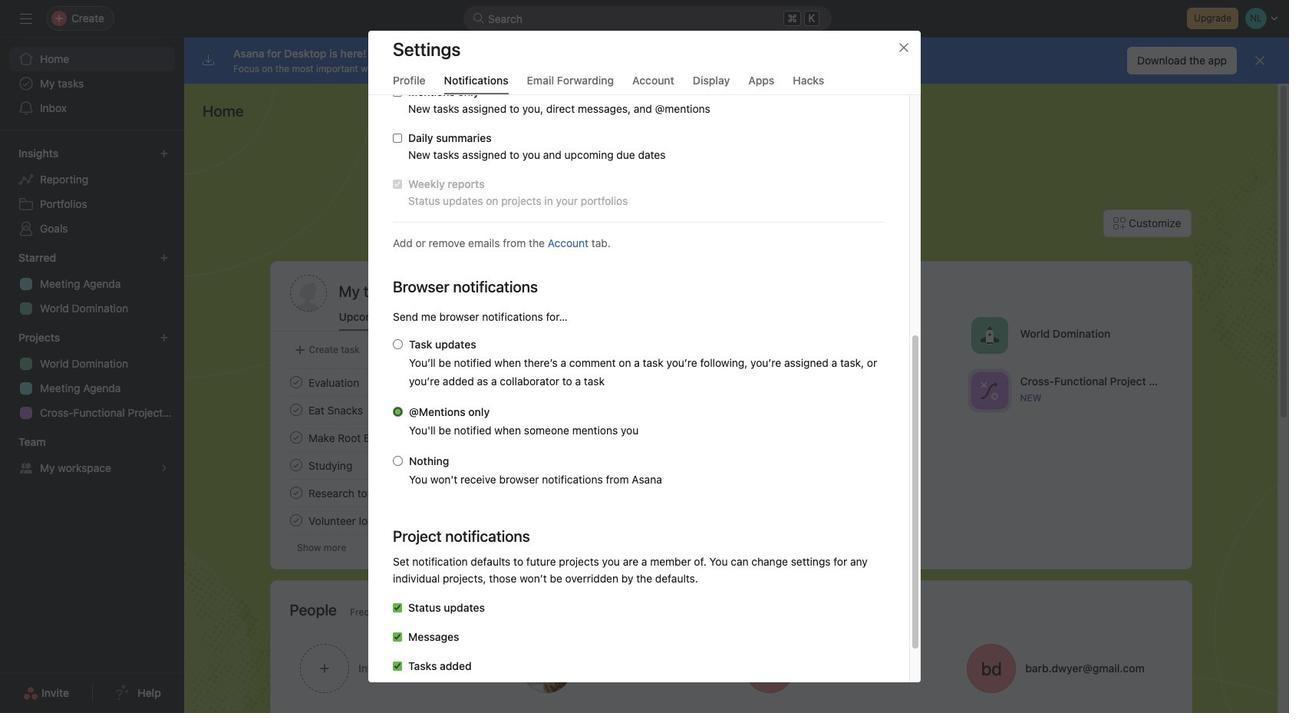 Task type: vqa. For each thing, say whether or not it's contained in the screenshot.
settings tab list
no



Task type: locate. For each thing, give the bounding box(es) containing it.
Mark complete checkbox
[[287, 373, 305, 391], [287, 401, 305, 419], [287, 428, 305, 447], [287, 484, 305, 502]]

mark complete image
[[287, 373, 305, 391], [287, 456, 305, 474], [287, 484, 305, 502]]

dismiss image
[[1254, 54, 1266, 67]]

teams element
[[0, 428, 184, 484]]

None checkbox
[[393, 87, 402, 97], [393, 603, 402, 612], [393, 632, 402, 642], [393, 87, 402, 97], [393, 603, 402, 612], [393, 632, 402, 642]]

3 mark complete checkbox from the top
[[287, 428, 305, 447]]

3 mark complete image from the top
[[287, 511, 305, 530]]

1 mark complete image from the top
[[287, 401, 305, 419]]

line_and_symbols image
[[980, 381, 999, 399]]

1 vertical spatial mark complete image
[[287, 456, 305, 474]]

1 mark complete checkbox from the top
[[287, 373, 305, 391]]

2 vertical spatial mark complete image
[[287, 511, 305, 530]]

starred element
[[0, 244, 184, 324]]

1 vertical spatial mark complete checkbox
[[287, 511, 305, 530]]

rocket image
[[980, 326, 999, 344]]

0 vertical spatial mark complete image
[[287, 401, 305, 419]]

1 vertical spatial mark complete image
[[287, 428, 305, 447]]

0 vertical spatial mark complete checkbox
[[287, 456, 305, 474]]

mark complete image
[[287, 401, 305, 419], [287, 428, 305, 447], [287, 511, 305, 530]]

0 vertical spatial mark complete image
[[287, 373, 305, 391]]

None radio
[[393, 407, 403, 417]]

Mark complete checkbox
[[287, 456, 305, 474], [287, 511, 305, 530]]

2 vertical spatial mark complete image
[[287, 484, 305, 502]]

global element
[[0, 38, 184, 130]]

None radio
[[393, 339, 403, 349], [393, 456, 403, 466], [393, 339, 403, 349], [393, 456, 403, 466]]

None checkbox
[[393, 134, 402, 143], [393, 180, 402, 189], [393, 662, 402, 671], [393, 134, 402, 143], [393, 180, 402, 189], [393, 662, 402, 671]]

4 mark complete checkbox from the top
[[287, 484, 305, 502]]

2 mark complete image from the top
[[287, 456, 305, 474]]



Task type: describe. For each thing, give the bounding box(es) containing it.
add profile photo image
[[290, 275, 327, 312]]

3 mark complete image from the top
[[287, 484, 305, 502]]

2 mark complete image from the top
[[287, 428, 305, 447]]

projects element
[[0, 324, 184, 428]]

2 mark complete checkbox from the top
[[287, 401, 305, 419]]

insights element
[[0, 140, 184, 244]]

1 mark complete checkbox from the top
[[287, 456, 305, 474]]

close image
[[898, 41, 910, 54]]

prominent image
[[473, 12, 485, 25]]

1 mark complete image from the top
[[287, 373, 305, 391]]

2 mark complete checkbox from the top
[[287, 511, 305, 530]]

hide sidebar image
[[20, 12, 32, 25]]



